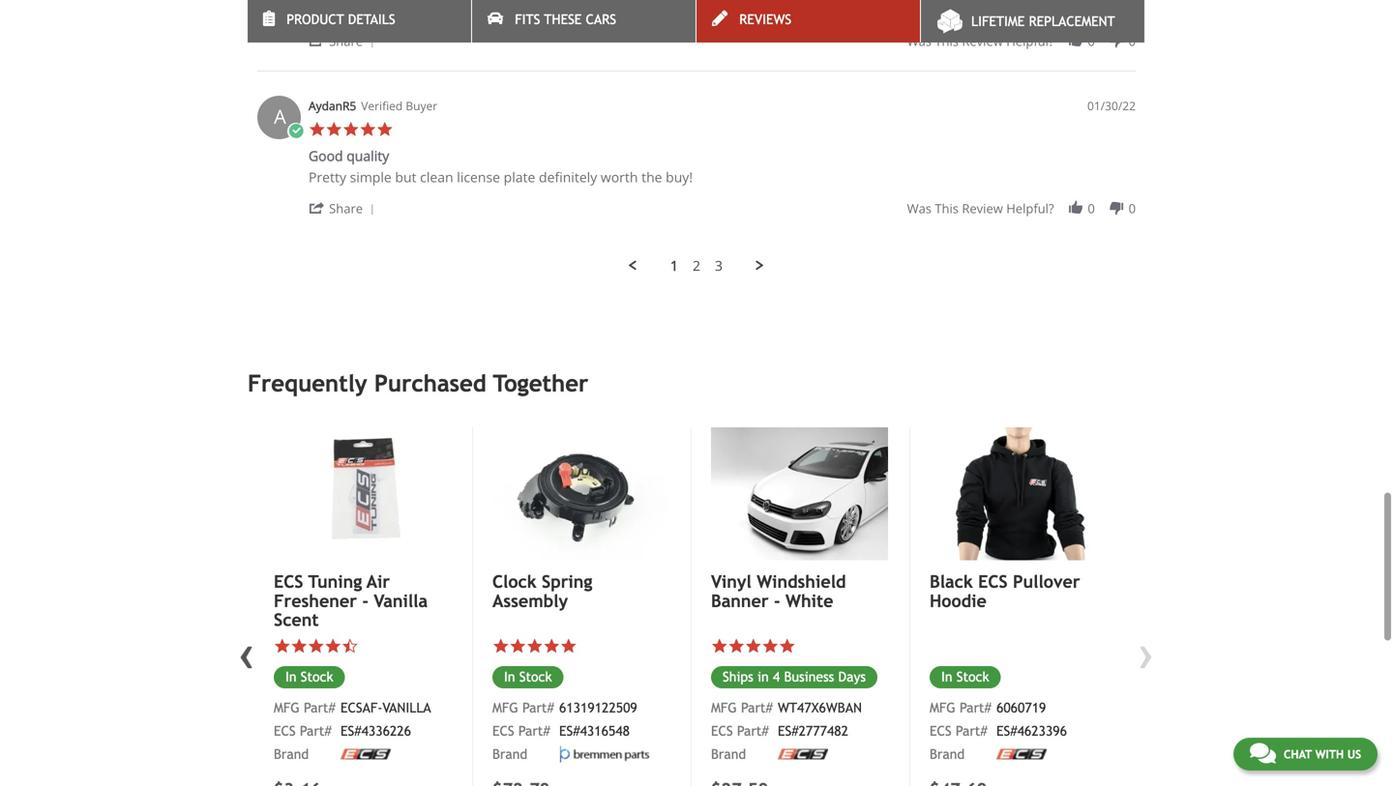 Task type: locate. For each thing, give the bounding box(es) containing it.
plate
[[341, 1, 373, 19], [504, 168, 535, 186]]

0 horizontal spatial in stock
[[285, 670, 333, 685]]

1 horizontal spatial ecs image
[[778, 750, 828, 760]]

share left seperator image
[[329, 200, 363, 217]]

ecs left es#4336226
[[274, 724, 296, 739]]

share button
[[309, 32, 382, 50], [309, 199, 382, 217]]

2
[[693, 257, 701, 275]]

0 vertical spatial share button
[[309, 32, 382, 50]]

ecs image down es#4623396
[[997, 750, 1047, 760]]

1 - from the left
[[362, 591, 369, 611]]

brand inside mfg part# wt47x6wban ecs part# es#2777482 brand
[[711, 747, 746, 762]]

vinyl windshield banner - white link
[[711, 572, 888, 611]]

mfg
[[493, 701, 518, 716], [711, 701, 737, 716], [930, 701, 956, 716], [274, 701, 300, 716]]

2 horizontal spatial ecs image
[[997, 750, 1047, 760]]

0 vertical spatial group
[[907, 33, 1136, 50]]

business
[[784, 670, 834, 685]]

1 was this review helpful? from the top
[[907, 33, 1054, 50]]

the inside good quality pretty simple but clean license plate definitely worth the buy!
[[642, 168, 662, 186]]

mfg left 61319122509
[[493, 701, 518, 716]]

2 in from the left
[[942, 670, 953, 685]]

clock spring assembly link
[[493, 572, 670, 611]]

this for seperator icon group
[[935, 33, 959, 50]]

2 was from the top
[[907, 200, 932, 217]]

mfg for ecs tuning air freshener - vanilla scent
[[274, 701, 300, 716]]

1 share from the top
[[329, 33, 363, 50]]

2 share button from the top
[[309, 199, 382, 217]]

was for vote up review by aydanr5 on 30 jan 2022 icon
[[907, 200, 932, 217]]

thanks
[[421, 1, 466, 19]]

- left white
[[774, 591, 781, 611]]

helpful?
[[1007, 33, 1054, 50], [1007, 200, 1054, 217]]

in right ‹
[[285, 670, 297, 685]]

brand for mfg part# wt47x6wban ecs part# es#2777482 brand
[[711, 747, 746, 762]]

was this review helpful? left vote up review by aydanr5 on 30 jan 2022 icon
[[907, 200, 1054, 217]]

a tab panel
[[248, 0, 1146, 275]]

together
[[493, 370, 589, 397]]

helpful? left vote up review by aydanr5 on 30 jan 2022 icon
[[1007, 200, 1054, 217]]

brand inside the mfg part# 61319122509 ecs part# es#4316548 brand
[[493, 747, 528, 762]]

2 this from the top
[[935, 200, 959, 217]]

in up the mfg part# 61319122509 ecs part# es#4316548 brand
[[504, 670, 515, 685]]

1 group from the top
[[907, 33, 1136, 50]]

- inside ecs tuning air freshener - vanilla scent
[[362, 591, 369, 611]]

ecs image down es#4336226
[[341, 750, 391, 760]]

1 was from the top
[[907, 33, 932, 50]]

black ecs pullover hoodie image
[[930, 428, 1107, 561]]

- left vanilla
[[362, 591, 369, 611]]

1 horizontal spatial plate
[[504, 168, 535, 186]]

assembly
[[493, 591, 568, 611]]

wt47x6wban
[[778, 701, 862, 716]]

1 mfg from the left
[[493, 701, 518, 716]]

2 share from the top
[[329, 200, 363, 217]]

review date 01/30/22 element
[[1088, 98, 1136, 114]]

vote up review by aydanr5 on 30 jan 2022 image
[[1067, 200, 1084, 217]]

mfg inside the mfg part# 61319122509 ecs part# es#4316548 brand
[[493, 701, 518, 716]]

ecs tuning air freshener - vanilla scent image
[[274, 428, 451, 561]]

0 vertical spatial plate
[[341, 1, 373, 19]]

vote down review by aydanr5 on 30 jan 2022 image
[[1108, 200, 1125, 217]]

1 vertical spatial group
[[907, 200, 1136, 217]]

ecs down ships
[[711, 724, 733, 739]]

in up mfg part# 6060719 ecs part# es#4623396 brand
[[942, 670, 953, 685]]

star image
[[326, 121, 343, 138], [493, 638, 509, 655], [526, 638, 543, 655], [543, 638, 560, 655], [560, 638, 577, 655], [745, 638, 762, 655], [762, 638, 779, 655], [779, 638, 796, 655], [274, 638, 291, 655], [291, 638, 308, 655], [325, 638, 342, 655]]

1 in stock from the left
[[504, 670, 552, 685]]

the left buy!
[[642, 168, 662, 186]]

license
[[457, 168, 500, 186]]

0 horizontal spatial in
[[285, 670, 297, 685]]

0 vertical spatial the
[[491, 1, 512, 19]]

vanilla
[[374, 591, 428, 611]]

ecs inside mfg part# wt47x6wban ecs part# es#2777482 brand
[[711, 724, 733, 739]]

1 vertical spatial review
[[962, 200, 1003, 217]]

ecs image down es#2777482
[[778, 750, 828, 760]]

buttdino.
[[870, 1, 928, 19]]

lifetime replacement link
[[921, 0, 1145, 43]]

mfg part# 61319122509 ecs part# es#4316548 brand
[[493, 701, 637, 762]]

3 link
[[715, 257, 723, 275]]

2 link
[[693, 257, 701, 275]]

helpful? for vote up review by jefff230 on 19 jul 2022 icon
[[1007, 33, 1054, 50]]

stock
[[519, 670, 552, 685], [957, 670, 989, 685], [301, 670, 333, 685]]

mfg left ecsaf- at the bottom left
[[274, 701, 300, 716]]

this
[[935, 33, 959, 50], [935, 200, 959, 217]]

3 ecs image from the left
[[341, 750, 391, 760]]

2 group from the top
[[907, 200, 1136, 217]]

1 helpful? from the top
[[1007, 33, 1054, 50]]

ecs
[[274, 572, 303, 592], [978, 572, 1008, 592], [493, 724, 514, 739], [711, 724, 733, 739], [930, 724, 952, 739], [274, 724, 296, 739]]

1 vertical spatial the
[[642, 168, 662, 186]]

stock up the mfg part# 61319122509 ecs part# es#4316548 brand
[[519, 670, 552, 685]]

0 vertical spatial this
[[935, 33, 959, 50]]

plate inside good quality pretty simple but clean license plate definitely worth the buy!
[[504, 168, 535, 186]]

windshield
[[757, 572, 846, 592]]

2 brand from the left
[[711, 747, 746, 762]]

part#
[[522, 701, 554, 716], [741, 701, 773, 716], [960, 701, 992, 716], [304, 701, 336, 716], [518, 724, 550, 739], [737, 724, 769, 739], [956, 724, 988, 739], [300, 724, 332, 739]]

1 this from the top
[[935, 33, 959, 50]]

0 vertical spatial share
[[329, 33, 363, 50]]

17
[[699, 1, 715, 19]]

ships
[[723, 670, 754, 685]]

mfg inside mfg part# 6060719 ecs part# es#4623396 brand
[[930, 701, 956, 716]]

vote up review by jefff230 on 19 jul 2022 image
[[1067, 33, 1084, 50]]

ecs inside black ecs pullover hoodie
[[978, 572, 1008, 592]]

0
[[1088, 33, 1095, 50], [1129, 33, 1136, 50], [1088, 200, 1095, 217], [1129, 200, 1136, 217]]

1 vertical spatial was
[[907, 200, 932, 217]]

2 mfg from the left
[[711, 701, 737, 716]]

seperator image
[[366, 37, 378, 49]]

1 brand from the left
[[493, 747, 528, 762]]

replacement
[[1029, 14, 1115, 29]]

ecs image for ecs tuning air freshener - vanilla scent
[[341, 750, 391, 760]]

share for seperator icon
[[329, 33, 363, 50]]

ecs up scent at the bottom of the page
[[274, 572, 303, 592]]

the right for
[[491, 1, 512, 19]]

2 in stock from the left
[[942, 670, 989, 685]]

1 ecs image from the left
[[778, 750, 828, 760]]

mfg left 6060719
[[930, 701, 956, 716]]

1 horizontal spatial in
[[504, 670, 515, 685]]

2 review from the top
[[962, 200, 1003, 217]]

the
[[491, 1, 512, 19], [642, 168, 662, 186]]

1 vertical spatial share button
[[309, 199, 382, 217]]

black ecs pullover hoodie link
[[930, 572, 1107, 611]]

share button down the product details
[[309, 32, 382, 50]]

plate right the a
[[341, 1, 373, 19]]

2 - from the left
[[774, 591, 781, 611]]

1 vertical spatial helpful?
[[1007, 200, 1054, 217]]

0 vertical spatial was this review helpful?
[[907, 33, 1054, 50]]

brand inside "mfg part# ecsaf-vanilla ecs part# es#4336226 brand"
[[274, 747, 309, 762]]

2 helpful? from the top
[[1007, 200, 1054, 217]]

ships in 4 business days
[[723, 670, 866, 685]]

2 horizontal spatial in stock
[[942, 670, 989, 685]]

2 horizontal spatial stock
[[957, 670, 989, 685]]

1 review from the top
[[962, 33, 1003, 50]]

mfg inside mfg part# wt47x6wban ecs part# es#2777482 brand
[[711, 701, 737, 716]]

days
[[839, 670, 866, 685]]

good
[[309, 147, 343, 165]]

1 vertical spatial was this review helpful?
[[907, 200, 1054, 217]]

vinyl
[[711, 572, 752, 592]]

vinyl windshield banner - white
[[711, 572, 846, 611]]

3 in from the left
[[285, 670, 297, 685]]

and
[[575, 1, 600, 19]]

0 horizontal spatial ecs image
[[341, 750, 391, 760]]

1 stock from the left
[[519, 670, 552, 685]]

frequently purchased together
[[248, 370, 589, 397]]

0 horizontal spatial -
[[362, 591, 369, 611]]

1 vertical spatial share
[[329, 200, 363, 217]]

group
[[907, 33, 1136, 50], [907, 200, 1136, 217]]

mfg part# 6060719 ecs part# es#4623396 brand
[[930, 701, 1067, 762]]

2 was this review helpful? from the top
[[907, 200, 1054, 217]]

good quality heading
[[309, 147, 389, 169]]

in stock for clock spring assembly
[[504, 670, 552, 685]]

vinyl windshield banner - white image
[[711, 428, 888, 561]]

in stock up the mfg part# 61319122509 ecs part# es#4316548 brand
[[504, 670, 552, 685]]

brand
[[493, 747, 528, 762], [711, 747, 746, 762], [930, 747, 965, 762], [274, 747, 309, 762]]

0 right vote up review by aydanr5 on 30 jan 2022 icon
[[1088, 200, 1095, 217]]

spring
[[542, 572, 593, 592]]

ecs left es#4623396
[[930, 724, 952, 739]]

star image
[[309, 121, 326, 138], [343, 121, 359, 138], [359, 121, 376, 138], [376, 121, 393, 138], [509, 638, 526, 655], [711, 638, 728, 655], [728, 638, 745, 655], [308, 638, 325, 655]]

seperator image
[[366, 204, 378, 216]]

0 vertical spatial was
[[907, 33, 932, 50]]

ecs right black
[[978, 572, 1008, 592]]

was for vote up review by jefff230 on 19 jul 2022 icon
[[907, 33, 932, 50]]

0 vertical spatial review
[[962, 33, 1003, 50]]

white
[[786, 591, 834, 611]]

3 stock from the left
[[301, 670, 333, 685]]

review for seperator icon group
[[962, 33, 1003, 50]]

1 link
[[671, 257, 678, 275]]

share down the product details
[[329, 33, 363, 50]]

3 mfg from the left
[[930, 701, 956, 716]]

1 horizontal spatial stock
[[519, 670, 552, 685]]

1 vertical spatial plate
[[504, 168, 535, 186]]

es#4623396
[[997, 724, 1067, 739]]

2 horizontal spatial in
[[942, 670, 953, 685]]

verified
[[361, 98, 403, 114]]

share button down pretty
[[309, 199, 382, 217]]

brand for mfg part# 61319122509 ecs part# es#4316548 brand
[[493, 747, 528, 762]]

mfg inside "mfg part# ecsaf-vanilla ecs part# es#4336226 brand"
[[274, 701, 300, 716]]

1 horizontal spatial the
[[642, 168, 662, 186]]

in stock down scent at the bottom of the page
[[285, 670, 333, 685]]

3 brand from the left
[[930, 747, 965, 762]]

with
[[1316, 748, 1344, 762]]

0 vertical spatial helpful?
[[1007, 33, 1054, 50]]

verified buyer heading
[[361, 98, 437, 114]]

hoodie
[[930, 591, 987, 611]]

ecs tuning air freshener - vanilla scent
[[274, 572, 428, 631]]

in
[[504, 670, 515, 685], [942, 670, 953, 685], [285, 670, 297, 685]]

0 right vote up review by jefff230 on 19 jul 2022 icon
[[1088, 33, 1095, 50]]

review left vote up review by aydanr5 on 30 jan 2022 icon
[[962, 200, 1003, 217]]

0 horizontal spatial stock
[[301, 670, 333, 685]]

3 in stock from the left
[[285, 670, 333, 685]]

1 horizontal spatial -
[[774, 591, 781, 611]]

4 mfg from the left
[[274, 701, 300, 716]]

was this review helpful? down lifetime
[[907, 33, 1054, 50]]

was
[[907, 33, 932, 50], [907, 200, 932, 217]]

tuning
[[308, 572, 362, 592]]

stock down scent at the bottom of the page
[[301, 670, 333, 685]]

1 in from the left
[[504, 670, 515, 685]]

1 horizontal spatial in stock
[[504, 670, 552, 685]]

review for group corresponding to seperator image
[[962, 200, 1003, 217]]

in stock for ecs tuning air freshener - vanilla scent
[[285, 670, 333, 685]]

horsepower
[[742, 1, 818, 19]]

2 stock from the left
[[957, 670, 989, 685]]

6060719
[[997, 701, 1046, 716]]

stock up mfg part# 6060719 ecs part# es#4623396 brand
[[957, 670, 989, 685]]

chat with us link
[[1234, 738, 1378, 771]]

ecs inside the mfg part# 61319122509 ecs part# es#4316548 brand
[[493, 724, 514, 739]]

in stock up mfg part# 6060719 ecs part# es#4623396 brand
[[942, 670, 989, 685]]

1 share button from the top
[[309, 32, 382, 50]]

helpful? down "lifetime replacement"
[[1007, 33, 1054, 50]]

mfg down ships
[[711, 701, 737, 716]]

ecs image
[[778, 750, 828, 760], [997, 750, 1047, 760], [341, 750, 391, 760]]

plate right license on the left of page
[[504, 168, 535, 186]]

a
[[330, 1, 337, 19]]

ecs left es#4316548
[[493, 724, 514, 739]]

es#4336226
[[341, 724, 411, 739]]

01/30/22
[[1088, 98, 1136, 114]]

4 brand from the left
[[274, 747, 309, 762]]

freshener
[[274, 591, 357, 611]]

review down lifetime
[[962, 33, 1003, 50]]

menu
[[248, 257, 1146, 275]]

brand inside mfg part# 6060719 ecs part# es#4623396 brand
[[930, 747, 965, 762]]

chat with us
[[1284, 748, 1361, 762]]

was this review helpful?
[[907, 33, 1054, 50], [907, 200, 1054, 217]]

1 vertical spatial this
[[935, 200, 959, 217]]



Task type: describe. For each thing, give the bounding box(es) containing it.
quality
[[347, 147, 389, 165]]

bremmen parts image
[[559, 747, 656, 763]]

3
[[715, 257, 723, 275]]

group for seperator image
[[907, 200, 1136, 217]]

share for seperator image
[[329, 200, 363, 217]]

air
[[367, 572, 390, 592]]

61319122509
[[559, 701, 637, 716]]

pretty
[[309, 168, 346, 186]]

was this review helpful? for group corresponding to seperator image
[[907, 200, 1054, 217]]

these
[[544, 12, 582, 27]]

vanilla
[[383, 701, 431, 716]]

clock spring assembly image
[[493, 428, 670, 561]]

buy!
[[666, 168, 693, 186]]

0 horizontal spatial plate
[[341, 1, 373, 19]]

aydanr5
[[309, 98, 356, 114]]

per
[[822, 1, 843, 19]]

cars
[[586, 12, 616, 27]]

menu containing 1
[[248, 257, 1146, 275]]

fits these cars
[[515, 12, 616, 27]]

scent
[[274, 610, 319, 631]]

- inside vinyl windshield banner - white
[[774, 591, 781, 611]]

in
[[758, 670, 769, 685]]

group for seperator icon
[[907, 33, 1136, 50]]

was this review helpful? for seperator icon group
[[907, 33, 1054, 50]]

0 right vote down review by jefff230 on 19 jul 2022 icon
[[1129, 33, 1136, 50]]

lifetime replacement
[[972, 14, 1115, 29]]

ecs image for vinyl windshield banner - white
[[778, 750, 828, 760]]

details
[[348, 12, 395, 27]]

simple
[[350, 168, 392, 186]]

es#2777482
[[778, 724, 849, 739]]

added
[[615, 1, 655, 19]]

es#4316548
[[559, 724, 630, 739]]

vote down review by jefff230 on 19 jul 2022 image
[[1108, 33, 1125, 50]]

share button for group corresponding to seperator image
[[309, 199, 382, 217]]

it
[[603, 1, 612, 19]]

frame!
[[376, 1, 417, 19]]

it's a plate frame! thanks for the hook up. and it added about 17 1/2 horsepower per my buttdino.
[[309, 1, 928, 19]]

fits these cars link
[[472, 0, 696, 43]]

0 horizontal spatial the
[[491, 1, 512, 19]]

share image
[[309, 33, 326, 50]]

helpful? for vote up review by aydanr5 on 30 jan 2022 icon
[[1007, 200, 1054, 217]]

‹
[[239, 628, 254, 680]]

stock for clock spring assembly
[[519, 670, 552, 685]]

ecs inside mfg part# 6060719 ecs part# es#4623396 brand
[[930, 724, 952, 739]]

product details
[[287, 12, 395, 27]]

us
[[1348, 748, 1361, 762]]

black
[[930, 572, 973, 592]]

mfg part# wt47x6wban ecs part# es#2777482 brand
[[711, 701, 862, 762]]

product details link
[[248, 0, 471, 43]]

about
[[659, 1, 696, 19]]

circle checkmark image
[[287, 123, 304, 140]]

share image
[[309, 200, 326, 217]]

0 right vote down review by aydanr5 on 30 jan 2022 icon
[[1129, 200, 1136, 217]]

clean
[[420, 168, 453, 186]]

clock
[[493, 572, 537, 592]]

brand for mfg part# 6060719 ecs part# es#4623396 brand
[[930, 747, 965, 762]]

definitely
[[539, 168, 597, 186]]

1
[[671, 257, 678, 275]]

half star image
[[342, 638, 359, 655]]

stock for ecs tuning air freshener - vanilla scent
[[301, 670, 333, 685]]

mfg for vinyl windshield banner - white
[[711, 701, 737, 716]]

1/2
[[718, 1, 739, 19]]

reviews link
[[697, 0, 920, 43]]

‹ link
[[232, 628, 261, 680]]

in for clock spring assembly
[[504, 670, 515, 685]]

worth
[[601, 168, 638, 186]]

my
[[847, 1, 866, 19]]

mfg part# ecsaf-vanilla ecs part# es#4336226 brand
[[274, 701, 431, 762]]

chat
[[1284, 748, 1312, 762]]

but
[[395, 168, 417, 186]]

good quality pretty simple but clean license plate definitely worth the buy!
[[309, 147, 693, 186]]

banner
[[711, 591, 769, 611]]

fits
[[515, 12, 540, 27]]

mfg for clock spring assembly
[[493, 701, 518, 716]]

ecsaf-
[[341, 701, 383, 716]]

ecs inside "mfg part# ecsaf-vanilla ecs part# es#4336226 brand"
[[274, 724, 296, 739]]

black ecs pullover hoodie
[[930, 572, 1080, 611]]

ecs inside ecs tuning air freshener - vanilla scent
[[274, 572, 303, 592]]

reviews
[[739, 12, 792, 27]]

purchased
[[374, 370, 486, 397]]

buyer
[[406, 98, 437, 114]]

comments image
[[1250, 742, 1276, 765]]

ecs tuning air freshener - vanilla scent link
[[274, 572, 451, 631]]

aydanr5 verified buyer
[[309, 98, 437, 114]]

product
[[287, 12, 344, 27]]

clock spring assembly
[[493, 572, 593, 611]]

this for group corresponding to seperator image
[[935, 200, 959, 217]]

lifetime
[[972, 14, 1025, 29]]

share button for seperator icon group
[[309, 32, 382, 50]]

in for ecs tuning air freshener - vanilla scent
[[285, 670, 297, 685]]

a
[[274, 103, 286, 130]]

up.
[[551, 1, 571, 19]]

pullover
[[1013, 572, 1080, 592]]

frequently
[[248, 370, 367, 397]]

2 ecs image from the left
[[997, 750, 1047, 760]]



Task type: vqa. For each thing, say whether or not it's contained in the screenshot.
2221185
no



